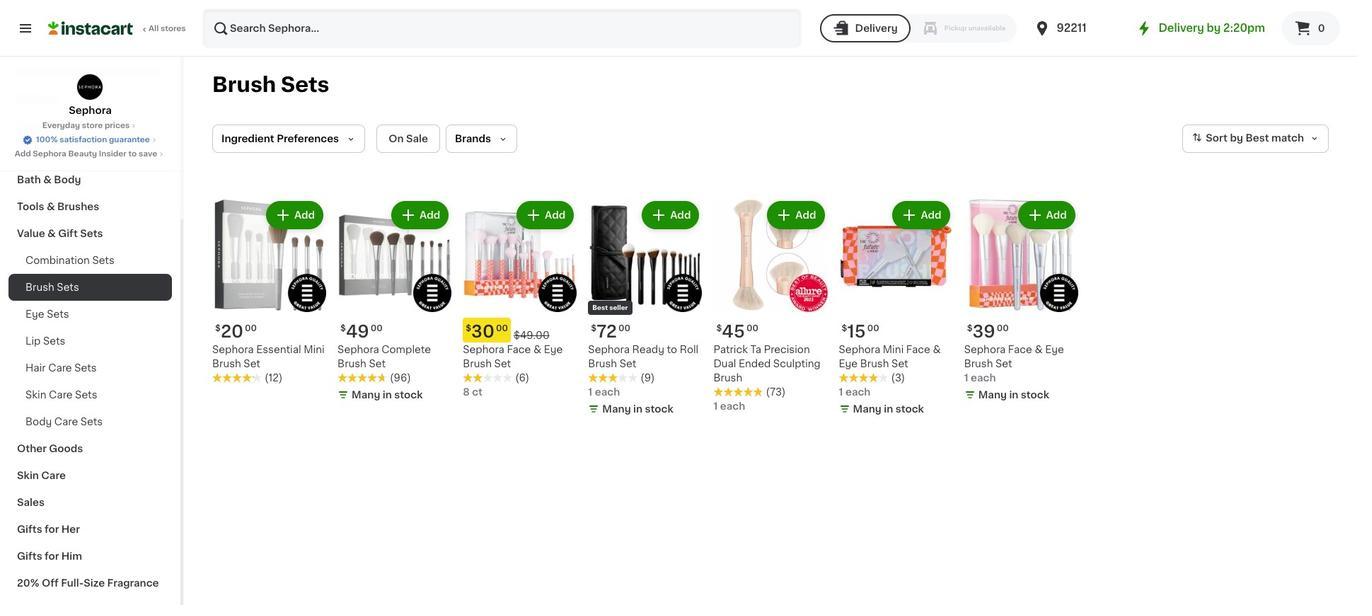 Task type: vqa. For each thing, say whether or not it's contained in the screenshot.
DELIVERY BY 1:50PM link
no



Task type: locate. For each thing, give the bounding box(es) containing it.
$ 30 00
[[466, 324, 508, 340]]

add
[[15, 150, 31, 158], [294, 210, 315, 220], [420, 210, 440, 220], [545, 210, 566, 220], [670, 210, 691, 220], [796, 210, 816, 220], [921, 210, 942, 220], [1046, 210, 1067, 220]]

2 set from the left
[[369, 359, 386, 369]]

1 set from the left
[[244, 359, 260, 369]]

0 vertical spatial best
[[1246, 133, 1269, 143]]

for
[[45, 524, 59, 534], [45, 551, 59, 561]]

gifts for gifts for him
[[17, 551, 42, 561]]

gifts down sales
[[17, 524, 42, 534]]

1 horizontal spatial fragrance
[[107, 578, 159, 588]]

4 add button from the left
[[643, 202, 698, 228]]

ready up the (9)
[[632, 345, 665, 355]]

sephora inside 'sephora face & eye brush set 1 each'
[[964, 345, 1006, 355]]

brush inside 'sephora face & eye brush set 1 each'
[[964, 359, 993, 369]]

set down essential
[[244, 359, 260, 369]]

satisfaction
[[60, 136, 107, 144]]

39
[[973, 324, 996, 340]]

beauty down satisfaction
[[68, 150, 97, 158]]

sephora face & eye brush set 1 each
[[964, 345, 1064, 383]]

100% satisfaction guarantee
[[36, 136, 150, 144]]

1 horizontal spatial to
[[667, 345, 677, 355]]

all
[[149, 25, 159, 33]]

$ up sephora essential mini brush set
[[215, 324, 221, 333]]

set up the (3)
[[892, 359, 909, 369]]

sets down combination sets
[[57, 282, 79, 292]]

lip sets
[[25, 336, 65, 346]]

5 add button from the left
[[769, 202, 823, 228]]

00 inside the $ 45 00
[[747, 324, 759, 333]]

sephora up the 'store' on the top left
[[69, 105, 112, 115]]

6 00 from the left
[[868, 324, 880, 333]]

(3)
[[891, 373, 905, 383]]

gifts up 20%
[[17, 551, 42, 561]]

00 right 45
[[747, 324, 759, 333]]

1 vertical spatial skin
[[17, 471, 39, 481]]

prices
[[105, 122, 130, 130]]

1 vertical spatial beauty
[[68, 150, 97, 158]]

for inside "link"
[[45, 524, 59, 534]]

0 vertical spatial beauty
[[124, 67, 161, 77]]

set
[[244, 359, 260, 369], [369, 359, 386, 369], [494, 359, 511, 369], [620, 359, 636, 369], [892, 359, 909, 369], [996, 359, 1013, 369]]

many in stock down the (9)
[[603, 404, 674, 414]]

skin down hair care sets
[[25, 390, 46, 400]]

product group containing 15
[[839, 198, 953, 419]]

sephora down 20
[[212, 345, 254, 355]]

$
[[215, 324, 221, 333], [341, 324, 346, 333], [466, 324, 471, 333], [591, 324, 597, 333], [717, 324, 722, 333], [842, 324, 847, 333], [967, 324, 973, 333]]

delivery by 2:20pm
[[1159, 23, 1265, 33]]

sephora inside "sephora mini face & eye brush set"
[[839, 345, 881, 355]]

add button for 20
[[267, 202, 322, 228]]

dual
[[714, 359, 736, 369]]

preferences
[[277, 134, 339, 144]]

sephora inside sephora face & eye brush set
[[463, 345, 505, 355]]

1 each
[[588, 387, 620, 397], [839, 387, 871, 397], [714, 401, 745, 411]]

0 vertical spatial for
[[45, 524, 59, 534]]

1 horizontal spatial by
[[1230, 133, 1243, 143]]

1 down "sephora mini face & eye brush set"
[[839, 387, 843, 397]]

skin inside skin care link
[[17, 471, 39, 481]]

bath & body link
[[8, 166, 172, 193]]

many down sephora ready to roll brush set
[[603, 404, 631, 414]]

5 $ from the left
[[717, 324, 722, 333]]

5 set from the left
[[892, 359, 909, 369]]

mini right essential
[[304, 345, 325, 355]]

stock down 'sephora face & eye brush set 1 each'
[[1021, 390, 1050, 400]]

4 00 from the left
[[619, 324, 631, 333]]

face inside "sephora mini face & eye brush set"
[[907, 345, 931, 355]]

add button for 15
[[894, 202, 949, 228]]

him
[[61, 551, 82, 561]]

beauty down 'all' at the left of page
[[124, 67, 161, 77]]

add sephora beauty insider to save link
[[15, 149, 166, 160]]

7 00 from the left
[[997, 324, 1009, 333]]

gifts for gifts for her
[[17, 524, 42, 534]]

0 vertical spatial skin
[[25, 390, 46, 400]]

lip
[[25, 336, 41, 346]]

0 vertical spatial fragrance
[[17, 148, 69, 158]]

delivery for delivery by 2:20pm
[[1159, 23, 1204, 33]]

$ inside $ 30 00
[[466, 324, 471, 333]]

add button
[[267, 202, 322, 228], [393, 202, 447, 228], [518, 202, 573, 228], [643, 202, 698, 228], [769, 202, 823, 228], [894, 202, 949, 228], [1020, 202, 1074, 228]]

$ up sephora complete brush set
[[341, 324, 346, 333]]

20% off full-size fragrance link
[[8, 570, 172, 597]]

each down sephora ready to roll brush set
[[595, 387, 620, 397]]

store
[[82, 122, 103, 130]]

set inside sephora essential mini brush set
[[244, 359, 260, 369]]

body up other
[[25, 417, 52, 427]]

00 inside $ 39 00
[[997, 324, 1009, 333]]

for left him
[[45, 551, 59, 561]]

2 mini from the left
[[883, 345, 904, 355]]

by
[[1207, 23, 1221, 33], [1230, 133, 1243, 143]]

hair for hair care sets
[[25, 363, 46, 373]]

1 vertical spatial best
[[593, 304, 608, 311]]

for for him
[[45, 551, 59, 561]]

0 vertical spatial hair
[[17, 121, 38, 131]]

eye inside "link"
[[25, 309, 44, 319]]

sets up preferences
[[281, 74, 329, 95]]

$ 39 00
[[967, 324, 1009, 340]]

brush inside sephora complete brush set
[[338, 359, 367, 369]]

$ down the best seller
[[591, 324, 597, 333]]

brush sets up ingredient preferences on the left of the page
[[212, 74, 329, 95]]

0 vertical spatial ready
[[89, 67, 122, 77]]

by left the 2:20pm
[[1207, 23, 1221, 33]]

2 product group from the left
[[338, 198, 452, 405]]

service type group
[[820, 14, 1017, 42]]

00 inside the $ 49 00
[[371, 324, 383, 333]]

body up tools & brushes
[[54, 175, 81, 185]]

body care sets link
[[8, 408, 172, 435]]

product group containing 20
[[212, 198, 326, 385]]

$ inside $ 20 00
[[215, 324, 221, 333]]

gifts inside "link"
[[17, 524, 42, 534]]

care
[[40, 121, 65, 131], [48, 363, 72, 373], [49, 390, 73, 400], [54, 417, 78, 427], [41, 471, 66, 481]]

set inside sephora complete brush set
[[369, 359, 386, 369]]

$ inside $ 15 00
[[842, 324, 847, 333]]

$ up patrick
[[717, 324, 722, 333]]

skin up sales
[[17, 471, 39, 481]]

sephora link
[[69, 74, 112, 117]]

1 each down dual
[[714, 401, 745, 411]]

$ inside the $ 45 00
[[717, 324, 722, 333]]

best left match
[[1246, 133, 1269, 143]]

by for delivery
[[1207, 23, 1221, 33]]

best
[[1246, 133, 1269, 143], [593, 304, 608, 311]]

&
[[43, 175, 52, 185], [47, 202, 55, 212], [47, 229, 56, 239], [534, 345, 542, 355], [933, 345, 941, 355], [1035, 345, 1043, 355]]

7 add button from the left
[[1020, 202, 1074, 228]]

1 add button from the left
[[267, 202, 322, 228]]

gifts for him link
[[8, 543, 172, 570]]

each down dual
[[720, 401, 745, 411]]

1 gifts from the top
[[17, 524, 42, 534]]

face
[[507, 345, 531, 355], [907, 345, 931, 355], [1008, 345, 1032, 355]]

skin for skin care sets
[[25, 390, 46, 400]]

sephora down 49
[[338, 345, 379, 355]]

1 down $ 39 00
[[964, 373, 969, 383]]

face inside sephora face & eye brush set
[[507, 345, 531, 355]]

3 00 from the left
[[496, 324, 508, 333]]

goods
[[49, 444, 83, 454]]

holiday party ready beauty
[[17, 67, 161, 77]]

care for body care sets
[[54, 417, 78, 427]]

1 down sephora ready to roll brush set
[[588, 387, 593, 397]]

lip sets link
[[8, 328, 172, 355]]

00 inside $ 15 00
[[868, 324, 880, 333]]

0 horizontal spatial by
[[1207, 23, 1221, 33]]

to inside sephora ready to roll brush set
[[667, 345, 677, 355]]

best inside 'best match sort by' field
[[1246, 133, 1269, 143]]

0 vertical spatial to
[[128, 150, 137, 158]]

8
[[463, 387, 470, 397]]

add for 72
[[670, 210, 691, 220]]

8 ct
[[463, 387, 483, 397]]

add button for 49
[[393, 202, 447, 228]]

0 horizontal spatial delivery
[[855, 23, 898, 33]]

1 horizontal spatial ready
[[632, 345, 665, 355]]

2 horizontal spatial face
[[1008, 345, 1032, 355]]

by right sort
[[1230, 133, 1243, 143]]

1 each down "sephora mini face & eye brush set"
[[839, 387, 871, 397]]

gift
[[58, 229, 78, 239]]

care for skin care
[[41, 471, 66, 481]]

6 product group from the left
[[839, 198, 953, 419]]

5 00 from the left
[[747, 324, 759, 333]]

1 horizontal spatial delivery
[[1159, 23, 1204, 33]]

None search field
[[202, 8, 802, 48]]

by inside field
[[1230, 133, 1243, 143]]

92211
[[1057, 23, 1087, 33]]

0 horizontal spatial body
[[25, 417, 52, 427]]

sets up body care sets link
[[75, 390, 97, 400]]

stock down the (9)
[[645, 404, 674, 414]]

gifts for her
[[17, 524, 80, 534]]

brush sets up eye sets
[[25, 282, 79, 292]]

to
[[128, 150, 137, 158], [667, 345, 677, 355]]

sephora for sephora ready to roll brush set
[[588, 345, 630, 355]]

& inside "sephora mini face & eye brush set"
[[933, 345, 941, 355]]

many in stock down (96)
[[352, 390, 423, 400]]

00 right the 39
[[997, 324, 1009, 333]]

sephora down $ 72 00 on the bottom of page
[[588, 345, 630, 355]]

1 horizontal spatial brush sets
[[212, 74, 329, 95]]

brushes
[[57, 202, 99, 212]]

brush inside "sephora mini face & eye brush set"
[[860, 359, 889, 369]]

hair up 100% at the top of page
[[17, 121, 38, 131]]

stock down (96)
[[394, 390, 423, 400]]

3 product group from the left
[[463, 198, 577, 399]]

care down other goods
[[41, 471, 66, 481]]

hair down lip on the left of page
[[25, 363, 46, 373]]

add for 45
[[796, 210, 816, 220]]

1 vertical spatial by
[[1230, 133, 1243, 143]]

1 horizontal spatial body
[[54, 175, 81, 185]]

instacart logo image
[[48, 20, 133, 37]]

$ for 30
[[466, 324, 471, 333]]

skin care link
[[8, 462, 172, 489]]

00 right "72"
[[619, 324, 631, 333]]

face for sephora face & eye brush set 1 each
[[1008, 345, 1032, 355]]

delivery for delivery
[[855, 23, 898, 33]]

0 vertical spatial gifts
[[17, 524, 42, 534]]

sets up lip sets
[[47, 309, 69, 319]]

brush sets
[[212, 74, 329, 95], [25, 282, 79, 292]]

1 horizontal spatial face
[[907, 345, 931, 355]]

00 right '15'
[[868, 324, 880, 333]]

4 product group from the left
[[588, 198, 702, 419]]

00 inside $ 72 00
[[619, 324, 631, 333]]

1 vertical spatial to
[[667, 345, 677, 355]]

brush down "72"
[[588, 359, 617, 369]]

eye
[[25, 309, 44, 319], [544, 345, 563, 355], [1045, 345, 1064, 355], [839, 359, 858, 369]]

0 horizontal spatial beauty
[[68, 150, 97, 158]]

eye inside "sephora mini face & eye brush set"
[[839, 359, 858, 369]]

sephora inside sephora essential mini brush set
[[212, 345, 254, 355]]

$ up sephora face & eye brush set on the left bottom of the page
[[466, 324, 471, 333]]

00 inside $ 20 00
[[245, 324, 257, 333]]

7 $ from the left
[[967, 324, 973, 333]]

2 for from the top
[[45, 551, 59, 561]]

1 each down sephora ready to roll brush set
[[588, 387, 620, 397]]

sephora down $ 15 00 at right bottom
[[839, 345, 881, 355]]

sephora logo image
[[77, 74, 104, 100]]

for for her
[[45, 524, 59, 534]]

00
[[245, 324, 257, 333], [371, 324, 383, 333], [496, 324, 508, 333], [619, 324, 631, 333], [747, 324, 759, 333], [868, 324, 880, 333], [997, 324, 1009, 333]]

0 vertical spatial body
[[54, 175, 81, 185]]

1 vertical spatial ready
[[632, 345, 665, 355]]

1 00 from the left
[[245, 324, 257, 333]]

to left roll
[[667, 345, 677, 355]]

00 for 39
[[997, 324, 1009, 333]]

5 product group from the left
[[714, 198, 828, 413]]

2 add button from the left
[[393, 202, 447, 228]]

1 vertical spatial for
[[45, 551, 59, 561]]

0 vertical spatial by
[[1207, 23, 1221, 33]]

care up skin care sets
[[48, 363, 72, 373]]

each down "sephora mini face & eye brush set"
[[846, 387, 871, 397]]

everyday store prices
[[42, 122, 130, 130]]

1 vertical spatial brush sets
[[25, 282, 79, 292]]

fragrance down 100% at the top of page
[[17, 148, 69, 158]]

many in stock down the (3)
[[853, 404, 924, 414]]

1 face from the left
[[507, 345, 531, 355]]

0 horizontal spatial 1 each
[[588, 387, 620, 397]]

1 horizontal spatial 1 each
[[714, 401, 745, 411]]

2 face from the left
[[907, 345, 931, 355]]

face inside 'sephora face & eye brush set 1 each'
[[1008, 345, 1032, 355]]

$ inside the $ 49 00
[[341, 324, 346, 333]]

3 set from the left
[[494, 359, 511, 369]]

(96)
[[390, 373, 411, 383]]

00 right 49
[[371, 324, 383, 333]]

add button for 72
[[643, 202, 698, 228]]

6 set from the left
[[996, 359, 1013, 369]]

sephora inside sephora complete brush set
[[338, 345, 379, 355]]

mini up the (3)
[[883, 345, 904, 355]]

many in stock down 'sephora face & eye brush set 1 each'
[[979, 390, 1050, 400]]

each for 15
[[846, 387, 871, 397]]

brush up ct
[[463, 359, 492, 369]]

0 horizontal spatial mini
[[304, 345, 325, 355]]

delivery inside button
[[855, 23, 898, 33]]

00 right 30
[[496, 324, 508, 333]]

eye sets
[[25, 309, 69, 319]]

1 vertical spatial gifts
[[17, 551, 42, 561]]

1 each for 45
[[714, 401, 745, 411]]

3 face from the left
[[1008, 345, 1032, 355]]

set down $ 30 00
[[494, 359, 511, 369]]

sephora down the 39
[[964, 345, 1006, 355]]

gifts
[[17, 524, 42, 534], [17, 551, 42, 561]]

brush down 20
[[212, 359, 241, 369]]

3 $ from the left
[[466, 324, 471, 333]]

1 horizontal spatial beauty
[[124, 67, 161, 77]]

Search field
[[204, 10, 800, 47]]

mini
[[304, 345, 325, 355], [883, 345, 904, 355]]

ready inside sephora ready to roll brush set
[[632, 345, 665, 355]]

care up 100% at the top of page
[[40, 121, 65, 131]]

4 set from the left
[[620, 359, 636, 369]]

sephora inside sephora ready to roll brush set
[[588, 345, 630, 355]]

6 add button from the left
[[894, 202, 949, 228]]

00 right 20
[[245, 324, 257, 333]]

tools & brushes link
[[8, 193, 172, 220]]

product group
[[212, 198, 326, 385], [338, 198, 452, 405], [463, 198, 577, 399], [588, 198, 702, 419], [714, 198, 828, 413], [839, 198, 953, 419], [964, 198, 1078, 405]]

sets right gift on the top of page
[[80, 229, 103, 239]]

6 $ from the left
[[842, 324, 847, 333]]

add button for 45
[[769, 202, 823, 228]]

in
[[383, 390, 392, 400], [1010, 390, 1019, 400], [633, 404, 643, 414], [884, 404, 893, 414]]

ended
[[739, 359, 771, 369]]

1 vertical spatial hair
[[25, 363, 46, 373]]

skin
[[25, 390, 46, 400], [17, 471, 39, 481]]

4 $ from the left
[[591, 324, 597, 333]]

each down the 39
[[971, 373, 996, 383]]

everyday
[[42, 122, 80, 130]]

1 down dual
[[714, 401, 718, 411]]

skin inside "skin care sets" link
[[25, 390, 46, 400]]

1 mini from the left
[[304, 345, 325, 355]]

body
[[54, 175, 81, 185], [25, 417, 52, 427]]

92211 button
[[1034, 8, 1119, 48]]

$ inside $ 72 00
[[591, 324, 597, 333]]

1 horizontal spatial best
[[1246, 133, 1269, 143]]

20
[[221, 324, 243, 340]]

care down hair care sets
[[49, 390, 73, 400]]

brush down 49
[[338, 359, 367, 369]]

7 product group from the left
[[964, 198, 1078, 405]]

2 00 from the left
[[371, 324, 383, 333]]

ready up 'makeup' link
[[89, 67, 122, 77]]

45
[[722, 324, 745, 340]]

set down $ 39 00
[[996, 359, 1013, 369]]

$ up 'sephora face & eye brush set 1 each'
[[967, 324, 973, 333]]

2 $ from the left
[[341, 324, 346, 333]]

best left seller
[[593, 304, 608, 311]]

care up goods
[[54, 417, 78, 427]]

& inside sephora face & eye brush set
[[534, 345, 542, 355]]

0 horizontal spatial face
[[507, 345, 531, 355]]

1 $ from the left
[[215, 324, 221, 333]]

sets
[[281, 74, 329, 95], [80, 229, 103, 239], [92, 255, 115, 265], [57, 282, 79, 292], [47, 309, 69, 319], [43, 336, 65, 346], [74, 363, 97, 373], [75, 390, 97, 400], [81, 417, 103, 427]]

delivery button
[[820, 14, 911, 42]]

1 vertical spatial fragrance
[[107, 578, 159, 588]]

00 inside $ 30 00
[[496, 324, 508, 333]]

other goods link
[[8, 435, 172, 462]]

set down $ 72 00 on the bottom of page
[[620, 359, 636, 369]]

for left her
[[45, 524, 59, 534]]

best for best seller
[[593, 304, 608, 311]]

sets right lip on the left of page
[[43, 336, 65, 346]]

in down the (9)
[[633, 404, 643, 414]]

$ inside $ 39 00
[[967, 324, 973, 333]]

stores
[[161, 25, 186, 33]]

in down the (3)
[[884, 404, 893, 414]]

delivery by 2:20pm link
[[1136, 20, 1265, 37]]

2 gifts from the top
[[17, 551, 42, 561]]

set inside "sephora mini face & eye brush set"
[[892, 359, 909, 369]]

sets up "skin care sets" link
[[74, 363, 97, 373]]

1 for from the top
[[45, 524, 59, 534]]

sephora face & eye brush set
[[463, 345, 563, 369]]

to down guarantee
[[128, 150, 137, 158]]

brush down the 39
[[964, 359, 993, 369]]

2 horizontal spatial 1 each
[[839, 387, 871, 397]]

fragrance right size
[[107, 578, 159, 588]]

0 horizontal spatial best
[[593, 304, 608, 311]]

set down complete
[[369, 359, 386, 369]]

eye sets link
[[8, 301, 172, 328]]

0 horizontal spatial to
[[128, 150, 137, 158]]

holiday
[[17, 67, 56, 77]]

brush down dual
[[714, 373, 743, 383]]

1 vertical spatial body
[[25, 417, 52, 427]]

1 horizontal spatial mini
[[883, 345, 904, 355]]

sets inside "link"
[[47, 309, 69, 319]]

1 product group from the left
[[212, 198, 326, 385]]



Task type: describe. For each thing, give the bounding box(es) containing it.
brush up ingredient
[[212, 74, 276, 95]]

$ for 39
[[967, 324, 973, 333]]

20%
[[17, 578, 39, 588]]

tools & brushes
[[17, 202, 99, 212]]

0 horizontal spatial ready
[[89, 67, 122, 77]]

brush sets link
[[8, 274, 172, 301]]

brush inside sephora essential mini brush set
[[212, 359, 241, 369]]

each for 72
[[595, 387, 620, 397]]

precision
[[764, 345, 810, 355]]

sephora complete brush set
[[338, 345, 431, 369]]

face for sephora face & eye brush set
[[507, 345, 531, 355]]

each inside 'sephora face & eye brush set 1 each'
[[971, 373, 996, 383]]

care for hair care
[[40, 121, 65, 131]]

bath & body
[[17, 175, 81, 185]]

skin care
[[17, 471, 66, 481]]

on sale
[[389, 134, 428, 144]]

sephora for sephora complete brush set
[[338, 345, 379, 355]]

15
[[847, 324, 866, 340]]

3 add button from the left
[[518, 202, 573, 228]]

eye inside sephora face & eye brush set
[[544, 345, 563, 355]]

other goods
[[17, 444, 83, 454]]

save
[[139, 150, 157, 158]]

set inside sephora face & eye brush set
[[494, 359, 511, 369]]

add for 39
[[1046, 210, 1067, 220]]

product group containing 45
[[714, 198, 828, 413]]

brush inside patrick ta precision dual ended sculpting brush
[[714, 373, 743, 383]]

$ 49 00
[[341, 324, 383, 340]]

everyday store prices link
[[42, 120, 138, 132]]

ta
[[751, 345, 762, 355]]

other
[[17, 444, 47, 454]]

add button for 39
[[1020, 202, 1074, 228]]

20% off full-size fragrance
[[17, 578, 159, 588]]

(6)
[[515, 373, 530, 383]]

sales link
[[8, 489, 172, 516]]

0 button
[[1282, 11, 1340, 45]]

Best match Sort by field
[[1183, 125, 1329, 153]]

seller
[[610, 304, 628, 311]]

brush up eye sets
[[25, 282, 54, 292]]

eye inside 'sephora face & eye brush set 1 each'
[[1045, 345, 1064, 355]]

00 for 45
[[747, 324, 759, 333]]

00 for 49
[[371, 324, 383, 333]]

sephora essential mini brush set
[[212, 345, 325, 369]]

hair care link
[[8, 113, 172, 139]]

$ for 72
[[591, 324, 597, 333]]

(9)
[[641, 373, 655, 383]]

$ 72 00
[[591, 324, 631, 340]]

stock down the (3)
[[896, 404, 924, 414]]

combination sets
[[25, 255, 115, 265]]

many down sephora complete brush set
[[352, 390, 380, 400]]

sales
[[17, 498, 45, 507]]

brush inside sephora ready to roll brush set
[[588, 359, 617, 369]]

off
[[42, 578, 59, 588]]

sephora for sephora
[[69, 105, 112, 115]]

00 for 72
[[619, 324, 631, 333]]

each for 45
[[720, 401, 745, 411]]

many down 'sephora face & eye brush set 1 each'
[[979, 390, 1007, 400]]

insider
[[99, 150, 127, 158]]

many down "sephora mini face & eye brush set"
[[853, 404, 882, 414]]

1 each for 72
[[588, 387, 620, 397]]

00 for 30
[[496, 324, 508, 333]]

2:20pm
[[1224, 23, 1265, 33]]

brush inside sephora face & eye brush set
[[463, 359, 492, 369]]

sephora for sephora face & eye brush set
[[463, 345, 505, 355]]

complete
[[382, 345, 431, 355]]

size
[[84, 578, 105, 588]]

makeup link
[[8, 86, 172, 113]]

by for sort
[[1230, 133, 1243, 143]]

sephora for sephora essential mini brush set
[[212, 345, 254, 355]]

sephora for sephora face & eye brush set 1 each
[[964, 345, 1006, 355]]

skin for skin care
[[17, 471, 39, 481]]

1 for 15
[[839, 387, 843, 397]]

skin care sets link
[[8, 381, 172, 408]]

0 vertical spatial brush sets
[[212, 74, 329, 95]]

sort by
[[1206, 133, 1243, 143]]

add for 15
[[921, 210, 942, 220]]

mini inside sephora essential mini brush set
[[304, 345, 325, 355]]

(73)
[[766, 387, 786, 397]]

ct
[[472, 387, 483, 397]]

gifts for him
[[17, 551, 82, 561]]

72
[[597, 324, 617, 340]]

party
[[59, 67, 86, 77]]

100% satisfaction guarantee button
[[22, 132, 158, 146]]

match
[[1272, 133, 1304, 143]]

sephora mini face & eye brush set
[[839, 345, 941, 369]]

mini inside "sephora mini face & eye brush set"
[[883, 345, 904, 355]]

all stores
[[149, 25, 186, 33]]

1 inside 'sephora face & eye brush set 1 each'
[[964, 373, 969, 383]]

sephora down 100% at the top of page
[[33, 150, 66, 158]]

in down 'sephora face & eye brush set 1 each'
[[1010, 390, 1019, 400]]

& inside 'sephora face & eye brush set 1 each'
[[1035, 345, 1043, 355]]

0 horizontal spatial brush sets
[[25, 282, 79, 292]]

roll
[[680, 345, 699, 355]]

product group containing 30
[[463, 198, 577, 399]]

holiday party ready beauty link
[[8, 59, 172, 86]]

$ for 49
[[341, 324, 346, 333]]

all stores link
[[48, 8, 187, 48]]

sets up brush sets link
[[92, 255, 115, 265]]

guarantee
[[109, 136, 150, 144]]

$ for 45
[[717, 324, 722, 333]]

$30.00 original price: $49.00 element
[[463, 318, 577, 343]]

beauty inside the add sephora beauty insider to save link
[[68, 150, 97, 158]]

set inside sephora ready to roll brush set
[[620, 359, 636, 369]]

ingredient preferences button
[[212, 125, 365, 153]]

49
[[346, 324, 369, 340]]

ingredient preferences
[[222, 134, 339, 144]]

1 for 45
[[714, 401, 718, 411]]

care for hair care sets
[[48, 363, 72, 373]]

100%
[[36, 136, 58, 144]]

sets down "skin care sets" link
[[81, 417, 103, 427]]

in down (96)
[[383, 390, 392, 400]]

$ for 15
[[842, 324, 847, 333]]

hair for hair care
[[17, 121, 38, 131]]

$49.00
[[514, 331, 550, 341]]

hair care
[[17, 121, 65, 131]]

0
[[1318, 23, 1325, 33]]

1 each for 15
[[839, 387, 871, 397]]

combination
[[25, 255, 90, 265]]

1 for 72
[[588, 387, 593, 397]]

tools
[[17, 202, 44, 212]]

essential
[[256, 345, 301, 355]]

best match
[[1246, 133, 1304, 143]]

beauty inside holiday party ready beauty link
[[124, 67, 161, 77]]

gifts for her link
[[8, 516, 172, 543]]

set inside 'sephora face & eye brush set 1 each'
[[996, 359, 1013, 369]]

full-
[[61, 578, 84, 588]]

sephora ready to roll brush set
[[588, 345, 699, 369]]

makeup
[[17, 94, 58, 104]]

product group containing 39
[[964, 198, 1078, 405]]

care for skin care sets
[[49, 390, 73, 400]]

best for best match
[[1246, 133, 1269, 143]]

product group containing 72
[[588, 198, 702, 419]]

00 for 20
[[245, 324, 257, 333]]

30
[[471, 324, 495, 340]]

product group containing 49
[[338, 198, 452, 405]]

$ for 20
[[215, 324, 221, 333]]

$ 45 00
[[717, 324, 759, 340]]

(12)
[[265, 373, 283, 383]]

bath
[[17, 175, 41, 185]]

on
[[389, 134, 404, 144]]

fragrance link
[[8, 139, 172, 166]]

add for 20
[[294, 210, 315, 220]]

0 horizontal spatial fragrance
[[17, 148, 69, 158]]

brands button
[[446, 125, 517, 153]]

body care sets
[[25, 417, 103, 427]]

brands
[[455, 134, 491, 144]]

hair care sets link
[[8, 355, 172, 381]]

sephora for sephora mini face & eye brush set
[[839, 345, 881, 355]]

add for 49
[[420, 210, 440, 220]]

00 for 15
[[868, 324, 880, 333]]

on sale button
[[377, 125, 440, 153]]

sculpting
[[773, 359, 821, 369]]

best seller
[[593, 304, 628, 311]]



